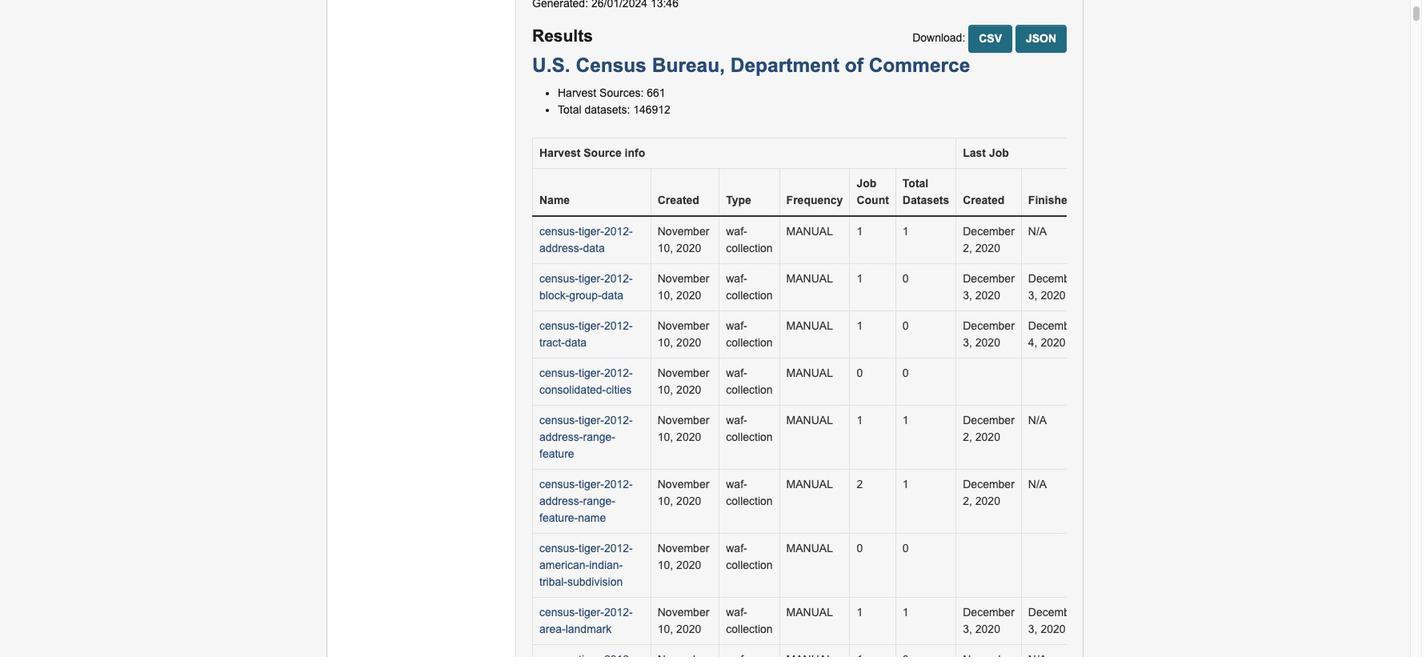Task type: describe. For each thing, give the bounding box(es) containing it.
range- for feature
[[583, 431, 616, 443]]

collection for census-tiger-2012- address-range- feature
[[726, 431, 773, 443]]

december for census-tiger-2012- tract-data
[[963, 319, 1015, 332]]

november for census-tiger-2012- american-indian- tribal-subdivision
[[658, 542, 709, 555]]

waf- collection for census-tiger-2012- american-indian- tribal-subdivision
[[726, 542, 773, 572]]

results
[[532, 26, 593, 45]]

1 n/a from the top
[[1028, 225, 1047, 238]]

american-
[[540, 559, 589, 572]]

2012- for census-tiger-2012- tract-data
[[604, 319, 633, 332]]

tiger- for census-tiger-2012- area-landmark
[[579, 606, 604, 619]]

tiger- for census-tiger-2012- tract-data
[[579, 319, 604, 332]]

name
[[578, 512, 606, 524]]

census- for census-tiger-2012- area-landmark
[[540, 606, 579, 619]]

collection for census-tiger-2012- area-landmark
[[726, 623, 773, 636]]

address- for census-tiger-2012- address-range- feature
[[540, 431, 583, 443]]

waf- for census-tiger-2012- area-landmark
[[726, 606, 747, 619]]

10, for census-tiger-2012- address-range- feature-name
[[658, 495, 673, 507]]

november for census-tiger-2012- address-range- feature
[[658, 414, 709, 427]]

total inside harvest sources: 661 total datasets: 146912
[[558, 103, 582, 116]]

2012- for census-tiger-2012- address-range- feature-name
[[604, 478, 633, 491]]

4,
[[1028, 336, 1038, 349]]

census-tiger-2012- address-data link
[[540, 225, 633, 255]]

december 2, 2020 for census-tiger-2012- address-data
[[963, 225, 1015, 255]]

csv
[[979, 32, 1002, 45]]

department
[[731, 55, 840, 76]]

census-tiger-2012- tract-data
[[540, 319, 633, 349]]

census-tiger-2012- tract-data link
[[540, 319, 633, 349]]

waf- for census-tiger-2012- address-range- feature
[[726, 414, 747, 427]]

waf- for census-tiger-2012- address-data
[[726, 225, 747, 238]]

december for census-tiger-2012- address-data
[[963, 225, 1015, 238]]

address- for census-tiger-2012- address-range- feature-name
[[540, 495, 583, 507]]

tiger- for census-tiger-2012- block-group-data
[[579, 272, 604, 285]]

tiger- for census-tiger-2012- address-data
[[579, 225, 604, 238]]

0 for census-tiger-2012- consolidated-cities
[[903, 367, 909, 379]]

census-tiger-2012- address-data
[[540, 225, 633, 255]]

10, for census-tiger-2012- address-data
[[658, 242, 673, 255]]

december 4, 2020
[[1028, 319, 1080, 349]]

waf- collection for census-tiger-2012- address-range- feature
[[726, 414, 773, 443]]

waf- collection for census-tiger-2012- area-landmark
[[726, 606, 773, 636]]

total datasets
[[903, 177, 950, 207]]

3, for census-tiger-2012- block-group-data
[[963, 289, 973, 302]]

manual for census-tiger-2012- address-range- feature-name
[[787, 478, 833, 491]]

0 for census-tiger-2012- block-group-data
[[903, 272, 909, 285]]

collection for census-tiger-2012- consolidated-cities
[[726, 383, 773, 396]]

waf- for census-tiger-2012- address-range- feature-name
[[726, 478, 747, 491]]

u.s. census bureau, department of commerce link
[[532, 55, 970, 76]]

census-tiger-2012- consolidated-cities link
[[540, 367, 633, 396]]

waf- for census-tiger-2012- tract-data
[[726, 319, 747, 332]]

total inside total datasets
[[903, 177, 929, 190]]

block-
[[540, 289, 569, 302]]

waf- for census-tiger-2012- american-indian- tribal-subdivision
[[726, 542, 747, 555]]

10, for census-tiger-2012- block-group-data
[[658, 289, 673, 302]]

indian-
[[589, 559, 623, 572]]

finished
[[1028, 194, 1075, 207]]

last job
[[963, 146, 1009, 159]]

collection for census-tiger-2012- address-range- feature-name
[[726, 495, 773, 507]]

tiger- for census-tiger-2012- american-indian- tribal-subdivision
[[579, 542, 604, 555]]

of
[[845, 55, 864, 76]]

2, for census-tiger-2012- address-range- feature
[[963, 431, 973, 443]]

csv link
[[969, 25, 1013, 53]]

info
[[625, 146, 645, 159]]

2012- for census-tiger-2012- area-landmark
[[604, 606, 633, 619]]

datasets:
[[585, 103, 630, 116]]

december 3, 2020 for census-tiger-2012- block-group-data
[[963, 272, 1015, 302]]

2 created from the left
[[963, 194, 1005, 207]]

1 created from the left
[[658, 194, 700, 207]]

tiger- for census-tiger-2012- address-range- feature
[[579, 414, 604, 427]]

type
[[726, 194, 752, 207]]

manual for census-tiger-2012- tract-data
[[787, 319, 833, 332]]

feature
[[540, 447, 574, 460]]

census- for census-tiger-2012- consolidated-cities
[[540, 367, 579, 379]]

census- for census-tiger-2012- tract-data
[[540, 319, 579, 332]]

census-tiger-2012- address-range- feature-name
[[540, 478, 633, 524]]

november for census-tiger-2012- address-range- feature-name
[[658, 478, 709, 491]]

census-tiger-2012- american-indian- tribal-subdivision
[[540, 542, 633, 588]]

10, for census-tiger-2012- address-range- feature
[[658, 431, 673, 443]]

source
[[584, 146, 622, 159]]

collection for census-tiger-2012- american-indian- tribal-subdivision
[[726, 559, 773, 572]]

waf- collection for census-tiger-2012- tract-data
[[726, 319, 773, 349]]

sources:
[[600, 86, 644, 99]]

november 10, 2020 for census-tiger-2012- address-range- feature
[[658, 414, 709, 443]]

consolidated-
[[540, 383, 606, 396]]

collection for census-tiger-2012- tract-data
[[726, 336, 773, 349]]

collection for census-tiger-2012- address-data
[[726, 242, 773, 255]]

2, for census-tiger-2012- address-data
[[963, 242, 973, 255]]

2020 inside the december 4, 2020
[[1041, 336, 1066, 349]]

november for census-tiger-2012- block-group-data
[[658, 272, 709, 285]]

2012- for census-tiger-2012- address-range- feature
[[604, 414, 633, 427]]

census- for census-tiger-2012- block-group-data
[[540, 272, 579, 285]]

december 2, 2020 for census-tiger-2012- address-range- feature-name
[[963, 478, 1015, 507]]

feature-
[[540, 512, 578, 524]]

december 2, 2020 for census-tiger-2012- address-range- feature
[[963, 414, 1015, 443]]

waf- for census-tiger-2012- consolidated-cities
[[726, 367, 747, 379]]

november for census-tiger-2012- address-data
[[658, 225, 709, 238]]

waf- for census-tiger-2012- block-group-data
[[726, 272, 747, 285]]



Task type: vqa. For each thing, say whether or not it's contained in the screenshot.
"CENSUS-" related to census-tiger-2012- address-data
yes



Task type: locate. For each thing, give the bounding box(es) containing it.
0 horizontal spatial created
[[658, 194, 700, 207]]

10, right census-tiger-2012- address-range- feature-name at the bottom of the page
[[658, 495, 673, 507]]

census-tiger-2012- address-range- feature-name link
[[540, 478, 633, 524]]

census-tiger-2012- block-group-data
[[540, 272, 633, 302]]

0 vertical spatial n/a
[[1028, 225, 1047, 238]]

census- up "area-"
[[540, 606, 579, 619]]

november
[[658, 225, 709, 238], [658, 272, 709, 285], [658, 319, 709, 332], [658, 367, 709, 379], [658, 414, 709, 427], [658, 478, 709, 491], [658, 542, 709, 555], [658, 606, 709, 619]]

created left the type
[[658, 194, 700, 207]]

census- up 'american-'
[[540, 542, 579, 555]]

waf-
[[726, 225, 747, 238], [726, 272, 747, 285], [726, 319, 747, 332], [726, 367, 747, 379], [726, 414, 747, 427], [726, 478, 747, 491], [726, 542, 747, 555], [726, 606, 747, 619]]

harvest up datasets:
[[558, 86, 597, 99]]

1 horizontal spatial total
[[903, 177, 929, 190]]

census- for census-tiger-2012- address-data
[[540, 225, 579, 238]]

2 10, from the top
[[658, 289, 673, 302]]

november 10, 2020 for census-tiger-2012- tract-data
[[658, 319, 709, 349]]

2012- for census-tiger-2012- american-indian- tribal-subdivision
[[604, 542, 633, 555]]

1 waf- collection from the top
[[726, 225, 773, 255]]

3 2012- from the top
[[604, 319, 633, 332]]

address- up census-tiger-2012- block-group-data link
[[540, 242, 583, 255]]

3 census- from the top
[[540, 319, 579, 332]]

created
[[658, 194, 700, 207], [963, 194, 1005, 207]]

1 vertical spatial job
[[857, 177, 877, 190]]

5 tiger- from the top
[[579, 414, 604, 427]]

5 2012- from the top
[[604, 414, 633, 427]]

2 n/a from the top
[[1028, 414, 1047, 427]]

census-
[[540, 225, 579, 238], [540, 272, 579, 285], [540, 319, 579, 332], [540, 367, 579, 379], [540, 414, 579, 427], [540, 478, 579, 491], [540, 542, 579, 555], [540, 606, 579, 619]]

10, right the census-tiger-2012- tract-data
[[658, 336, 673, 349]]

harvest for harvest sources: 661 total datasets: 146912
[[558, 86, 597, 99]]

0
[[903, 272, 909, 285], [903, 319, 909, 332], [857, 367, 863, 379], [903, 367, 909, 379], [857, 542, 863, 555], [903, 542, 909, 555]]

collection for census-tiger-2012- block-group-data
[[726, 289, 773, 302]]

1 2012- from the top
[[604, 225, 633, 238]]

8 waf- collection from the top
[[726, 606, 773, 636]]

0 for census-tiger-2012- tract-data
[[903, 319, 909, 332]]

3, for census-tiger-2012- area-landmark
[[963, 623, 973, 636]]

2012- inside the census-tiger-2012- tract-data
[[604, 319, 633, 332]]

json link
[[1016, 25, 1067, 53]]

november 10, 2020
[[658, 225, 709, 255], [658, 272, 709, 302], [658, 319, 709, 349], [658, 367, 709, 396], [658, 414, 709, 443], [658, 478, 709, 507], [658, 542, 709, 572], [658, 606, 709, 636]]

range- for feature-
[[583, 495, 616, 507]]

10, for census-tiger-2012- consolidated-cities
[[658, 383, 673, 396]]

created down last job
[[963, 194, 1005, 207]]

1 vertical spatial december 2, 2020
[[963, 414, 1015, 443]]

census- down name
[[540, 225, 579, 238]]

november 10, 2020 for census-tiger-2012- address-range- feature-name
[[658, 478, 709, 507]]

2 manual from the top
[[787, 272, 833, 285]]

6 november 10, 2020 from the top
[[658, 478, 709, 507]]

census- up block-
[[540, 272, 579, 285]]

census-tiger-2012- address-range- feature link
[[540, 414, 633, 460]]

census-tiger-2012- area-landmark
[[540, 606, 633, 636]]

december
[[963, 225, 1015, 238], [963, 272, 1015, 285], [1028, 272, 1080, 285], [963, 319, 1015, 332], [1028, 319, 1080, 332], [963, 414, 1015, 427], [963, 478, 1015, 491], [963, 606, 1015, 619], [1028, 606, 1080, 619]]

3, for census-tiger-2012- tract-data
[[963, 336, 973, 349]]

7 waf- from the top
[[726, 542, 747, 555]]

7 tiger- from the top
[[579, 542, 604, 555]]

1 waf- from the top
[[726, 225, 747, 238]]

7 census- from the top
[[540, 542, 579, 555]]

2012- for census-tiger-2012- consolidated-cities
[[604, 367, 633, 379]]

1 10, from the top
[[658, 242, 673, 255]]

address-
[[540, 242, 583, 255], [540, 431, 583, 443], [540, 495, 583, 507]]

2 waf- from the top
[[726, 272, 747, 285]]

harvest left source
[[540, 146, 581, 159]]

census- down feature
[[540, 478, 579, 491]]

tiger- inside the census-tiger-2012- block-group-data
[[579, 272, 604, 285]]

5 waf- from the top
[[726, 414, 747, 427]]

2, for census-tiger-2012- address-range- feature-name
[[963, 495, 973, 507]]

3 tiger- from the top
[[579, 319, 604, 332]]

10, for census-tiger-2012- tract-data
[[658, 336, 673, 349]]

10, right "cities"
[[658, 383, 673, 396]]

tiger- inside the census-tiger-2012- tract-data
[[579, 319, 604, 332]]

2 census- from the top
[[540, 272, 579, 285]]

subdivision
[[568, 576, 623, 588]]

1 vertical spatial total
[[903, 177, 929, 190]]

waf- collection for census-tiger-2012- address-data
[[726, 225, 773, 255]]

10,
[[658, 242, 673, 255], [658, 289, 673, 302], [658, 336, 673, 349], [658, 383, 673, 396], [658, 431, 673, 443], [658, 495, 673, 507], [658, 559, 673, 572], [658, 623, 673, 636]]

6 2012- from the top
[[604, 478, 633, 491]]

range-
[[583, 431, 616, 443], [583, 495, 616, 507]]

range- inside census-tiger-2012- address-range- feature-name
[[583, 495, 616, 507]]

range- inside census-tiger-2012- address-range- feature
[[583, 431, 616, 443]]

2 vertical spatial data
[[565, 336, 587, 349]]

1 vertical spatial address-
[[540, 431, 583, 443]]

4 2012- from the top
[[604, 367, 633, 379]]

total
[[558, 103, 582, 116], [903, 177, 929, 190]]

1 manual from the top
[[787, 225, 833, 238]]

2 november from the top
[[658, 272, 709, 285]]

2012- inside census-tiger-2012- address-range- feature
[[604, 414, 633, 427]]

6 waf- collection from the top
[[726, 478, 773, 507]]

n/a
[[1028, 225, 1047, 238], [1028, 414, 1047, 427], [1028, 478, 1047, 491]]

1 address- from the top
[[540, 242, 583, 255]]

1 horizontal spatial job
[[989, 146, 1009, 159]]

661
[[647, 86, 666, 99]]

4 waf- from the top
[[726, 367, 747, 379]]

3 waf- from the top
[[726, 319, 747, 332]]

5 waf- collection from the top
[[726, 414, 773, 443]]

3,
[[963, 289, 973, 302], [1028, 289, 1038, 302], [963, 336, 973, 349], [963, 623, 973, 636], [1028, 623, 1038, 636]]

data up census-tiger-2012- consolidated-cities
[[565, 336, 587, 349]]

manual for census-tiger-2012- address-data
[[787, 225, 833, 238]]

data for census-tiger-2012- tract-data
[[565, 336, 587, 349]]

6 collection from the top
[[726, 495, 773, 507]]

total up datasets
[[903, 177, 929, 190]]

frequency
[[787, 194, 843, 207]]

0 for census-tiger-2012- american-indian- tribal-subdivision
[[903, 542, 909, 555]]

job inside the job count
[[857, 177, 877, 190]]

total left datasets:
[[558, 103, 582, 116]]

2 december 2, 2020 from the top
[[963, 414, 1015, 443]]

2 november 10, 2020 from the top
[[658, 272, 709, 302]]

2012- inside census-tiger-2012- address-range- feature-name
[[604, 478, 633, 491]]

8 collection from the top
[[726, 623, 773, 636]]

3 november 10, 2020 from the top
[[658, 319, 709, 349]]

8 census- from the top
[[540, 606, 579, 619]]

10, for census-tiger-2012- area-landmark
[[658, 623, 673, 636]]

december 3, 2020 for census-tiger-2012- tract-data
[[963, 319, 1015, 349]]

waf- collection for census-tiger-2012- consolidated-cities
[[726, 367, 773, 396]]

6 november from the top
[[658, 478, 709, 491]]

2012- inside the census-tiger-2012- block-group-data
[[604, 272, 633, 285]]

6 census- from the top
[[540, 478, 579, 491]]

8 november 10, 2020 from the top
[[658, 606, 709, 636]]

download:
[[913, 31, 969, 44]]

december 2, 2020
[[963, 225, 1015, 255], [963, 414, 1015, 443], [963, 478, 1015, 507]]

2 range- from the top
[[583, 495, 616, 507]]

2 vertical spatial 2,
[[963, 495, 973, 507]]

1 range- from the top
[[583, 431, 616, 443]]

harvest inside harvest sources: 661 total datasets: 146912
[[558, 86, 597, 99]]

count
[[857, 194, 889, 207]]

4 november 10, 2020 from the top
[[658, 367, 709, 396]]

census- for census-tiger-2012- address-range- feature
[[540, 414, 579, 427]]

2 2012- from the top
[[604, 272, 633, 285]]

tiger- inside census-tiger-2012- consolidated-cities
[[579, 367, 604, 379]]

census-tiger-2012- address-range- feature
[[540, 414, 633, 460]]

data inside the census-tiger-2012- tract-data
[[565, 336, 587, 349]]

8 waf- from the top
[[726, 606, 747, 619]]

4 tiger- from the top
[[579, 367, 604, 379]]

1 december 2, 2020 from the top
[[963, 225, 1015, 255]]

5 10, from the top
[[658, 431, 673, 443]]

november 10, 2020 for census-tiger-2012- block-group-data
[[658, 272, 709, 302]]

harvest sources: 661 total datasets: 146912
[[558, 86, 671, 116]]

10, right indian-
[[658, 559, 673, 572]]

7 waf- collection from the top
[[726, 542, 773, 572]]

census- inside census-tiger-2012- address-data
[[540, 225, 579, 238]]

tiger- up name
[[579, 478, 604, 491]]

last
[[963, 146, 986, 159]]

tiger- inside "census-tiger-2012- american-indian- tribal-subdivision"
[[579, 542, 604, 555]]

1 november 10, 2020 from the top
[[658, 225, 709, 255]]

5 manual from the top
[[787, 414, 833, 427]]

0 vertical spatial december 2, 2020
[[963, 225, 1015, 255]]

10, right census-tiger-2012- address-range- feature
[[658, 431, 673, 443]]

range- down "cities"
[[583, 431, 616, 443]]

7 manual from the top
[[787, 542, 833, 555]]

u.s.
[[532, 55, 570, 76]]

address- inside census-tiger-2012- address-data
[[540, 242, 583, 255]]

december for census-tiger-2012- address-range- feature
[[963, 414, 1015, 427]]

census- down consolidated-
[[540, 414, 579, 427]]

data inside census-tiger-2012- address-data
[[583, 242, 605, 255]]

2012- up indian-
[[604, 542, 633, 555]]

harvest
[[558, 86, 597, 99], [540, 146, 581, 159]]

tiger- up group-
[[579, 272, 604, 285]]

6 manual from the top
[[787, 478, 833, 491]]

tiger- for census-tiger-2012- address-range- feature-name
[[579, 478, 604, 491]]

2012- for census-tiger-2012- address-data
[[604, 225, 633, 238]]

1 november from the top
[[658, 225, 709, 238]]

2 waf- collection from the top
[[726, 272, 773, 302]]

tract-
[[540, 336, 565, 349]]

harvest for harvest source info
[[540, 146, 581, 159]]

tiger- for census-tiger-2012- consolidated-cities
[[579, 367, 604, 379]]

n/a for feature-
[[1028, 478, 1047, 491]]

0 vertical spatial total
[[558, 103, 582, 116]]

census- inside "census-tiger-2012- american-indian- tribal-subdivision"
[[540, 542, 579, 555]]

address- up feature
[[540, 431, 583, 443]]

2012- down census-tiger-2012- block-group-data link
[[604, 319, 633, 332]]

november for census-tiger-2012- tract-data
[[658, 319, 709, 332]]

2020
[[676, 242, 701, 255], [976, 242, 1001, 255], [676, 289, 701, 302], [976, 289, 1001, 302], [1041, 289, 1066, 302], [676, 336, 701, 349], [976, 336, 1001, 349], [1041, 336, 1066, 349], [676, 383, 701, 396], [676, 431, 701, 443], [976, 431, 1001, 443], [676, 495, 701, 507], [976, 495, 1001, 507], [676, 559, 701, 572], [676, 623, 701, 636], [976, 623, 1001, 636], [1041, 623, 1066, 636]]

waf- collection for census-tiger-2012- address-range- feature-name
[[726, 478, 773, 507]]

data for census-tiger-2012- address-data
[[583, 242, 605, 255]]

manual for census-tiger-2012- address-range- feature
[[787, 414, 833, 427]]

december 3, 2020
[[963, 272, 1015, 302], [1028, 272, 1080, 302], [963, 319, 1015, 349], [963, 606, 1015, 636], [1028, 606, 1080, 636]]

census- inside census-tiger-2012- address-range- feature
[[540, 414, 579, 427]]

harvest source info
[[540, 146, 645, 159]]

8 manual from the top
[[787, 606, 833, 619]]

census- up consolidated-
[[540, 367, 579, 379]]

2012- inside "census-tiger-2012- american-indian- tribal-subdivision"
[[604, 542, 633, 555]]

collection
[[726, 242, 773, 255], [726, 289, 773, 302], [726, 336, 773, 349], [726, 383, 773, 396], [726, 431, 773, 443], [726, 495, 773, 507], [726, 559, 773, 572], [726, 623, 773, 636]]

1
[[857, 225, 863, 238], [903, 225, 909, 238], [857, 272, 863, 285], [857, 319, 863, 332], [857, 414, 863, 427], [903, 414, 909, 427], [903, 478, 909, 491], [857, 606, 863, 619], [903, 606, 909, 619]]

3 address- from the top
[[540, 495, 583, 507]]

area-
[[540, 623, 566, 636]]

december for census-tiger-2012- area-landmark
[[963, 606, 1015, 619]]

1 vertical spatial harvest
[[540, 146, 581, 159]]

0 vertical spatial address-
[[540, 242, 583, 255]]

2,
[[963, 242, 973, 255], [963, 431, 973, 443], [963, 495, 973, 507]]

3 december 2, 2020 from the top
[[963, 478, 1015, 507]]

3 manual from the top
[[787, 319, 833, 332]]

4 manual from the top
[[787, 367, 833, 379]]

0 vertical spatial data
[[583, 242, 605, 255]]

data up the census-tiger-2012- tract-data
[[602, 289, 624, 302]]

0 vertical spatial 2,
[[963, 242, 973, 255]]

waf- collection for census-tiger-2012- block-group-data
[[726, 272, 773, 302]]

3 november from the top
[[658, 319, 709, 332]]

census-tiger-2012- area-landmark link
[[540, 606, 633, 636]]

tiger- down group-
[[579, 319, 604, 332]]

census- for census-tiger-2012- american-indian- tribal-subdivision
[[540, 542, 579, 555]]

7 10, from the top
[[658, 559, 673, 572]]

data inside the census-tiger-2012- block-group-data
[[602, 289, 624, 302]]

commerce
[[869, 55, 970, 76]]

census- inside census-tiger-2012- area-landmark
[[540, 606, 579, 619]]

8 2012- from the top
[[604, 606, 633, 619]]

2
[[857, 478, 863, 491]]

json
[[1026, 32, 1057, 45]]

range- up name
[[583, 495, 616, 507]]

4 november from the top
[[658, 367, 709, 379]]

census- inside census-tiger-2012- consolidated-cities
[[540, 367, 579, 379]]

november 10, 2020 for census-tiger-2012- area-landmark
[[658, 606, 709, 636]]

2012- down census-tiger-2012- address-data link on the top of the page
[[604, 272, 633, 285]]

3 10, from the top
[[658, 336, 673, 349]]

tiger- inside census-tiger-2012- area-landmark
[[579, 606, 604, 619]]

6 10, from the top
[[658, 495, 673, 507]]

job count
[[857, 177, 889, 207]]

0 vertical spatial job
[[989, 146, 1009, 159]]

census- inside the census-tiger-2012- tract-data
[[540, 319, 579, 332]]

2 vertical spatial n/a
[[1028, 478, 1047, 491]]

1 vertical spatial data
[[602, 289, 624, 302]]

manual for census-tiger-2012- area-landmark
[[787, 606, 833, 619]]

10, for census-tiger-2012- american-indian- tribal-subdivision
[[658, 559, 673, 572]]

4 10, from the top
[[658, 383, 673, 396]]

5 collection from the top
[[726, 431, 773, 443]]

address- up feature-
[[540, 495, 583, 507]]

2012- up "cities"
[[604, 367, 633, 379]]

tiger-
[[579, 225, 604, 238], [579, 272, 604, 285], [579, 319, 604, 332], [579, 367, 604, 379], [579, 414, 604, 427], [579, 478, 604, 491], [579, 542, 604, 555], [579, 606, 604, 619]]

5 census- from the top
[[540, 414, 579, 427]]

job
[[989, 146, 1009, 159], [857, 177, 877, 190]]

2 2, from the top
[[963, 431, 973, 443]]

3 n/a from the top
[[1028, 478, 1047, 491]]

address- for census-tiger-2012- address-data
[[540, 242, 583, 255]]

3 waf- collection from the top
[[726, 319, 773, 349]]

8 november from the top
[[658, 606, 709, 619]]

address- inside census-tiger-2012- address-range- feature
[[540, 431, 583, 443]]

2012- inside census-tiger-2012- address-data
[[604, 225, 633, 238]]

10, right landmark
[[658, 623, 673, 636]]

u.s. census bureau, department of commerce
[[532, 55, 970, 76]]

2012-
[[604, 225, 633, 238], [604, 272, 633, 285], [604, 319, 633, 332], [604, 367, 633, 379], [604, 414, 633, 427], [604, 478, 633, 491], [604, 542, 633, 555], [604, 606, 633, 619]]

manual
[[787, 225, 833, 238], [787, 272, 833, 285], [787, 319, 833, 332], [787, 367, 833, 379], [787, 414, 833, 427], [787, 478, 833, 491], [787, 542, 833, 555], [787, 606, 833, 619]]

manual for census-tiger-2012- block-group-data
[[787, 272, 833, 285]]

4 census- from the top
[[540, 367, 579, 379]]

8 10, from the top
[[658, 623, 673, 636]]

n/a for feature
[[1028, 414, 1047, 427]]

november 10, 2020 for census-tiger-2012- american-indian- tribal-subdivision
[[658, 542, 709, 572]]

tiger- inside census-tiger-2012- address-data
[[579, 225, 604, 238]]

7 november 10, 2020 from the top
[[658, 542, 709, 572]]

data
[[583, 242, 605, 255], [602, 289, 624, 302], [565, 336, 587, 349]]

november 10, 2020 for census-tiger-2012- address-data
[[658, 225, 709, 255]]

manual for census-tiger-2012- american-indian- tribal-subdivision
[[787, 542, 833, 555]]

group-
[[569, 289, 602, 302]]

2012- down "cities"
[[604, 414, 633, 427]]

name
[[540, 194, 570, 207]]

2012- inside census-tiger-2012- area-landmark
[[604, 606, 633, 619]]

0 vertical spatial harvest
[[558, 86, 597, 99]]

census- inside census-tiger-2012- address-range- feature-name
[[540, 478, 579, 491]]

1 census- from the top
[[540, 225, 579, 238]]

bureau,
[[652, 55, 725, 76]]

7 2012- from the top
[[604, 542, 633, 555]]

2012- up census-tiger-2012- block-group-data link
[[604, 225, 633, 238]]

7 november from the top
[[658, 542, 709, 555]]

0 horizontal spatial total
[[558, 103, 582, 116]]

manual for census-tiger-2012- consolidated-cities
[[787, 367, 833, 379]]

1 collection from the top
[[726, 242, 773, 255]]

data up census-tiger-2012- block-group-data link
[[583, 242, 605, 255]]

november 10, 2020 for census-tiger-2012- consolidated-cities
[[658, 367, 709, 396]]

1 2, from the top
[[963, 242, 973, 255]]

10, right census-tiger-2012- address-data link on the top of the page
[[658, 242, 673, 255]]

2 vertical spatial december 2, 2020
[[963, 478, 1015, 507]]

6 tiger- from the top
[[579, 478, 604, 491]]

1 vertical spatial n/a
[[1028, 414, 1047, 427]]

tiger- down consolidated-
[[579, 414, 604, 427]]

146912
[[633, 103, 671, 116]]

2 vertical spatial address-
[[540, 495, 583, 507]]

2 tiger- from the top
[[579, 272, 604, 285]]

1 vertical spatial 2,
[[963, 431, 973, 443]]

2 collection from the top
[[726, 289, 773, 302]]

2012- inside census-tiger-2012- consolidated-cities
[[604, 367, 633, 379]]

4 waf- collection from the top
[[726, 367, 773, 396]]

2012- for census-tiger-2012- block-group-data
[[604, 272, 633, 285]]

december for census-tiger-2012- block-group-data
[[963, 272, 1015, 285]]

cities
[[606, 383, 632, 396]]

0 vertical spatial range-
[[583, 431, 616, 443]]

november for census-tiger-2012- area-landmark
[[658, 606, 709, 619]]

census-tiger-2012- block-group-data link
[[540, 272, 633, 302]]

census
[[576, 55, 647, 76]]

datasets
[[903, 194, 950, 207]]

5 november 10, 2020 from the top
[[658, 414, 709, 443]]

1 tiger- from the top
[[579, 225, 604, 238]]

1 horizontal spatial created
[[963, 194, 1005, 207]]

tribal-
[[540, 576, 568, 588]]

address- inside census-tiger-2012- address-range- feature-name
[[540, 495, 583, 507]]

2012- up name
[[604, 478, 633, 491]]

6 waf- from the top
[[726, 478, 747, 491]]

1 vertical spatial range-
[[583, 495, 616, 507]]

november for census-tiger-2012- consolidated-cities
[[658, 367, 709, 379]]

census-tiger-2012- consolidated-cities
[[540, 367, 633, 396]]

job right last
[[989, 146, 1009, 159]]

tiger- inside census-tiger-2012- address-range- feature-name
[[579, 478, 604, 491]]

5 november from the top
[[658, 414, 709, 427]]

tiger- up census-tiger-2012- block-group-data link
[[579, 225, 604, 238]]

december 3, 2020 for census-tiger-2012- area-landmark
[[963, 606, 1015, 636]]

2012- up landmark
[[604, 606, 633, 619]]

10, right census-tiger-2012- block-group-data link
[[658, 289, 673, 302]]

tiger- up consolidated-
[[579, 367, 604, 379]]

2 address- from the top
[[540, 431, 583, 443]]

tiger- inside census-tiger-2012- address-range- feature
[[579, 414, 604, 427]]

job up count
[[857, 177, 877, 190]]

tiger- up landmark
[[579, 606, 604, 619]]

4 collection from the top
[[726, 383, 773, 396]]

8 tiger- from the top
[[579, 606, 604, 619]]

waf- collection
[[726, 225, 773, 255], [726, 272, 773, 302], [726, 319, 773, 349], [726, 367, 773, 396], [726, 414, 773, 443], [726, 478, 773, 507], [726, 542, 773, 572], [726, 606, 773, 636]]

tiger- up indian-
[[579, 542, 604, 555]]

landmark
[[566, 623, 612, 636]]

0 horizontal spatial job
[[857, 177, 877, 190]]

census- inside the census-tiger-2012- block-group-data
[[540, 272, 579, 285]]

census- up tract-
[[540, 319, 579, 332]]

3 collection from the top
[[726, 336, 773, 349]]

7 collection from the top
[[726, 559, 773, 572]]

census- for census-tiger-2012- address-range- feature-name
[[540, 478, 579, 491]]

3 2, from the top
[[963, 495, 973, 507]]

census-tiger-2012- american-indian- tribal-subdivision link
[[540, 542, 633, 588]]



